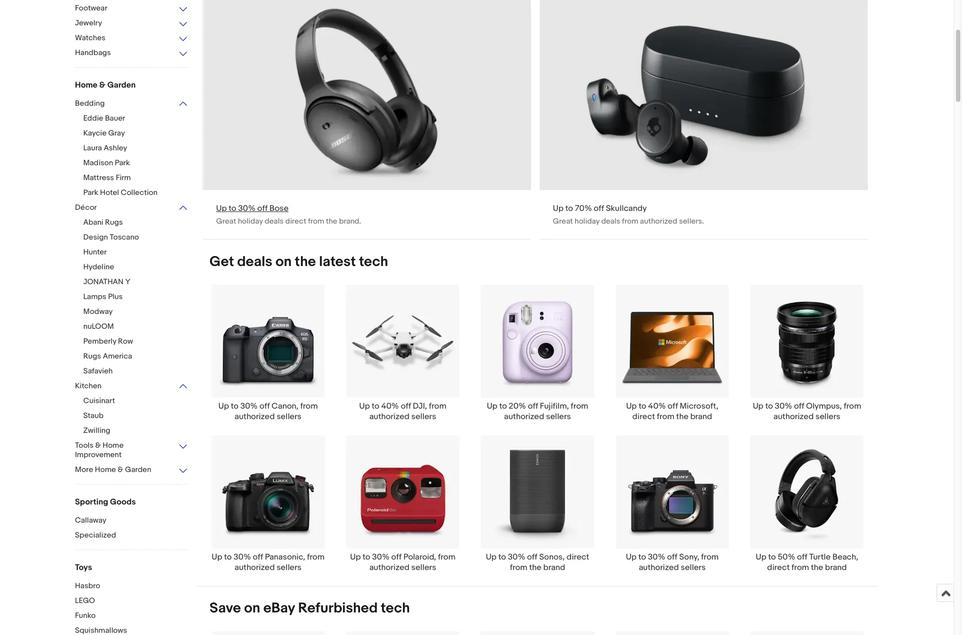 Task type: locate. For each thing, give the bounding box(es) containing it.
up for up to 30% off olympus, from authorized sellers
[[753, 402, 764, 412]]

to inside the up to 30% off sony, from authorized sellers
[[639, 553, 646, 563]]

deals
[[265, 217, 284, 226], [602, 217, 621, 226], [237, 254, 273, 271]]

1 vertical spatial on
[[244, 601, 260, 618]]

up inside up to 20% off fujifilm, from authorized sellers
[[487, 402, 498, 412]]

up to 30% off polaroid, from authorized sellers
[[350, 553, 456, 574]]

up to 50% off turtle beach, direct from the brand link
[[740, 436, 875, 574]]

to inside up to 30% off olympus, from authorized sellers
[[766, 402, 773, 412]]

direct
[[285, 217, 306, 226], [633, 412, 655, 423], [567, 553, 589, 563], [767, 563, 790, 574]]

up inside up to 30% off polaroid, from authorized sellers
[[350, 553, 361, 563]]

great inside up to 30% off bose great holiday deals direct from the brand.
[[216, 217, 236, 226]]

authorized for up to 30% off polaroid, from authorized sellers
[[369, 563, 410, 574]]

brand inside up to 50% off turtle beach, direct from the brand
[[825, 563, 847, 574]]

list
[[196, 285, 879, 587], [196, 632, 879, 636]]

from right fujifilm,
[[571, 402, 589, 412]]

from right olympus,
[[844, 402, 862, 412]]

olympus,
[[806, 402, 842, 412]]

30% inside up to 30% off sonos, direct from the brand
[[508, 553, 525, 563]]

madison
[[83, 158, 113, 168]]

off for sony,
[[667, 553, 678, 563]]

watches button
[[75, 33, 188, 44]]

up for up to 30% off sonos, direct from the brand
[[486, 553, 497, 563]]

up inside the up to 30% off sony, from authorized sellers
[[626, 553, 637, 563]]

jonathan
[[83, 277, 123, 287]]

sellers inside up to 30% off olympus, from authorized sellers
[[816, 412, 841, 423]]

up for up to 30% off polaroid, from authorized sellers
[[350, 553, 361, 563]]

sellers for dji,
[[412, 412, 436, 423]]

authorized for up to 30% off canon, from authorized sellers
[[235, 412, 275, 423]]

tech down up to 30% off polaroid, from authorized sellers
[[381, 601, 410, 618]]

30% left canon, at bottom
[[240, 402, 258, 412]]

off inside up to 70% off skullcandy great holiday deals from authorized sellers.
[[594, 203, 604, 214]]

dji,
[[413, 402, 427, 412]]

30% left sonos, on the right bottom of the page
[[508, 553, 525, 563]]

sellers for olympus,
[[816, 412, 841, 423]]

tools
[[75, 441, 93, 451]]

sellers inside up to 30% off polaroid, from authorized sellers
[[412, 563, 436, 574]]

authorized for up to 30% off panasonic, from authorized sellers
[[235, 563, 275, 574]]

holiday inside up to 30% off bose great holiday deals direct from the brand.
[[238, 217, 263, 226]]

the inside up to 30% off bose great holiday deals direct from the brand.
[[326, 217, 337, 226]]

0 horizontal spatial 40%
[[381, 402, 399, 412]]

up inside up to 30% off bose great holiday deals direct from the brand.
[[216, 203, 227, 214]]

direct inside up to 30% off bose great holiday deals direct from the brand.
[[285, 217, 306, 226]]

off inside up to 20% off fujifilm, from authorized sellers
[[528, 402, 538, 412]]

deals for skullcandy
[[602, 217, 621, 226]]

from left brand.
[[308, 217, 324, 226]]

sellers for polaroid,
[[412, 563, 436, 574]]

off inside the up to 30% off canon, from authorized sellers
[[260, 402, 270, 412]]

holiday
[[238, 217, 263, 226], [575, 217, 600, 226]]

off left sonos, on the right bottom of the page
[[527, 553, 538, 563]]

up inside up to 40% off microsoft, direct from the brand
[[626, 402, 637, 412]]

authorized for up to 40% off dji, from authorized sellers
[[369, 412, 410, 423]]

handbags button
[[75, 48, 188, 58]]

holiday for 30%
[[238, 217, 263, 226]]

up inside up to 30% off panasonic, from authorized sellers
[[212, 553, 222, 563]]

to inside the up to 30% off canon, from authorized sellers
[[231, 402, 239, 412]]

more home & garden button
[[75, 466, 188, 476]]

off for canon,
[[260, 402, 270, 412]]

list for get deals on the latest tech
[[196, 285, 879, 587]]

0 vertical spatial rugs
[[105, 218, 123, 227]]

laura ashley link
[[83, 143, 196, 154]]

1 horizontal spatial park
[[115, 158, 130, 168]]

40%
[[381, 402, 399, 412], [648, 402, 666, 412]]

0 vertical spatial on
[[276, 254, 292, 271]]

fujifilm,
[[540, 402, 569, 412]]

improvement
[[75, 451, 122, 460]]

up inside the up to 30% off canon, from authorized sellers
[[218, 402, 229, 412]]

from right polaroid,
[[438, 553, 456, 563]]

up for up to 50% off turtle beach, direct from the brand
[[756, 553, 767, 563]]

park up firm
[[115, 158, 130, 168]]

authorized inside up to 30% off olympus, from authorized sellers
[[774, 412, 814, 423]]

from inside the up to 30% off canon, from authorized sellers
[[300, 402, 318, 412]]

1 list from the top
[[196, 285, 879, 587]]

2 list from the top
[[196, 632, 879, 636]]

off right "20%"
[[528, 402, 538, 412]]

safavieh link
[[83, 367, 196, 377]]

hydeline link
[[83, 263, 196, 273]]

off left microsoft,
[[668, 402, 678, 412]]

2 vertical spatial &
[[118, 466, 123, 475]]

1 vertical spatial garden
[[125, 466, 151, 475]]

30% left bose
[[238, 203, 256, 214]]

sellers inside up to 40% off dji, from authorized sellers
[[412, 412, 436, 423]]

off left sony,
[[667, 553, 678, 563]]

garden down tools & home improvement dropdown button in the left bottom of the page
[[125, 466, 151, 475]]

to inside up to 40% off dji, from authorized sellers
[[372, 402, 380, 412]]

funko
[[75, 612, 96, 621]]

off inside up to 40% off dji, from authorized sellers
[[401, 402, 411, 412]]

home down zwilling
[[103, 441, 124, 451]]

from right canon, at bottom
[[300, 402, 318, 412]]

list containing up to 30% off canon, from authorized sellers
[[196, 285, 879, 587]]

from right sony,
[[701, 553, 719, 563]]

to for up to 40% off dji, from authorized sellers
[[372, 402, 380, 412]]

30% inside up to 30% off panasonic, from authorized sellers
[[234, 553, 251, 563]]

& up bedding
[[99, 80, 106, 90]]

tech
[[359, 254, 388, 271], [381, 601, 410, 618]]

on down up to 30% off bose great holiday deals direct from the brand.
[[276, 254, 292, 271]]

off left canon, at bottom
[[260, 402, 270, 412]]

off inside up to 40% off microsoft, direct from the brand
[[668, 402, 678, 412]]

firm
[[116, 173, 131, 183]]

off left olympus,
[[794, 402, 805, 412]]

20%
[[509, 402, 526, 412]]

deals inside up to 70% off skullcandy great holiday deals from authorized sellers.
[[602, 217, 621, 226]]

off left panasonic,
[[253, 553, 263, 563]]

off inside up to 30% off polaroid, from authorized sellers
[[391, 553, 402, 563]]

get
[[210, 254, 234, 271]]

up inside up to 30% off sonos, direct from the brand
[[486, 553, 497, 563]]

kaycie
[[83, 129, 107, 138]]

garden up "bedding" dropdown button
[[107, 80, 136, 90]]

america
[[103, 352, 132, 361]]

more
[[75, 466, 93, 475]]

30% inside up to 30% off olympus, from authorized sellers
[[775, 402, 792, 412]]

save on ebay refurbished tech
[[210, 601, 410, 618]]

off inside up to 30% off bose great holiday deals direct from the brand.
[[257, 203, 268, 214]]

up for up to 30% off bose great holiday deals direct from the brand.
[[216, 203, 227, 214]]

brand
[[691, 412, 712, 423], [544, 563, 565, 574], [825, 563, 847, 574]]

up to 30% off sony, from authorized sellers
[[626, 553, 719, 574]]

1 horizontal spatial 40%
[[648, 402, 666, 412]]

None text field
[[203, 0, 531, 239], [540, 0, 868, 239], [203, 0, 531, 239], [540, 0, 868, 239]]

modway link
[[83, 307, 196, 318]]

from left microsoft,
[[657, 412, 675, 423]]

1 holiday from the left
[[238, 217, 263, 226]]

footwear jewelry watches handbags
[[75, 3, 111, 57]]

turtle
[[809, 553, 831, 563]]

0 vertical spatial &
[[99, 80, 106, 90]]

1 horizontal spatial on
[[276, 254, 292, 271]]

off inside the up to 30% off sony, from authorized sellers
[[667, 553, 678, 563]]

up to 30% off sony, from authorized sellers link
[[605, 436, 740, 574]]

0 horizontal spatial holiday
[[238, 217, 263, 226]]

authorized inside up to 20% off fujifilm, from authorized sellers
[[504, 412, 544, 423]]

off for olympus,
[[794, 402, 805, 412]]

tech right latest
[[359, 254, 388, 271]]

great for up to 70% off skullcandy
[[553, 217, 573, 226]]

from left sonos, on the right bottom of the page
[[510, 563, 528, 574]]

40% inside up to 40% off microsoft, direct from the brand
[[648, 402, 666, 412]]

safavieh
[[83, 367, 113, 376]]

décor
[[75, 203, 97, 212]]

2 great from the left
[[553, 217, 573, 226]]

1 great from the left
[[216, 217, 236, 226]]

to for up to 40% off microsoft, direct from the brand
[[639, 402, 647, 412]]

bedding
[[75, 99, 105, 108]]

40% left dji,
[[381, 402, 399, 412]]

1 vertical spatial rugs
[[83, 352, 101, 361]]

deals inside up to 30% off bose great holiday deals direct from the brand.
[[265, 217, 284, 226]]

authorized for up to 20% off fujifilm, from authorized sellers
[[504, 412, 544, 423]]

0 horizontal spatial rugs
[[83, 352, 101, 361]]

up inside up to 40% off dji, from authorized sellers
[[359, 402, 370, 412]]

authorized inside up to 40% off dji, from authorized sellers
[[369, 412, 410, 423]]

sony,
[[679, 553, 700, 563]]

home
[[75, 80, 98, 90], [103, 441, 124, 451], [95, 466, 116, 475]]

abani rugs link
[[83, 218, 196, 228]]

30% for bose
[[238, 203, 256, 214]]

garden inside 'bedding eddie bauer kaycie gray laura ashley madison park mattress firm park hotel collection décor abani rugs design toscano hunter hydeline jonathan y lamps plus modway nuloom pemberly row rugs america safavieh kitchen cuisinart staub zwilling tools & home improvement more home & garden'
[[125, 466, 151, 475]]

0 horizontal spatial brand
[[544, 563, 565, 574]]

2 holiday from the left
[[575, 217, 600, 226]]

great inside up to 70% off skullcandy great holiday deals from authorized sellers.
[[553, 217, 573, 226]]

sellers inside the up to 30% off canon, from authorized sellers
[[277, 412, 302, 423]]

garden
[[107, 80, 136, 90], [125, 466, 151, 475]]

up to 30% off sonos, direct from the brand link
[[470, 436, 605, 574]]

30% left polaroid,
[[372, 553, 390, 563]]

jewelry
[[75, 18, 102, 28]]

1 vertical spatial tech
[[381, 601, 410, 618]]

off left bose
[[257, 203, 268, 214]]

up to 30% off sonos, direct from the brand
[[486, 553, 589, 574]]

plus
[[108, 292, 123, 302]]

authorized inside the up to 30% off sony, from authorized sellers
[[639, 563, 679, 574]]

sellers inside the up to 30% off sony, from authorized sellers
[[681, 563, 706, 574]]

to inside up to 30% off panasonic, from authorized sellers
[[224, 553, 232, 563]]

rugs up safavieh
[[83, 352, 101, 361]]

brand inside up to 40% off microsoft, direct from the brand
[[691, 412, 712, 423]]

70%
[[575, 203, 592, 214]]

1 horizontal spatial brand
[[691, 412, 712, 423]]

30% inside up to 30% off polaroid, from authorized sellers
[[372, 553, 390, 563]]

kitchen button
[[75, 382, 188, 392]]

brand inside up to 30% off sonos, direct from the brand
[[544, 563, 565, 574]]

40% left microsoft,
[[648, 402, 666, 412]]

deals down skullcandy at the top right of page
[[602, 217, 621, 226]]

to for up to 30% off panasonic, from authorized sellers
[[224, 553, 232, 563]]

0 horizontal spatial great
[[216, 217, 236, 226]]

40% inside up to 40% off dji, from authorized sellers
[[381, 402, 399, 412]]

30% for sonos,
[[508, 553, 525, 563]]

park up décor
[[83, 188, 98, 197]]

watches
[[75, 33, 106, 42]]

& right tools
[[95, 441, 101, 451]]

0 vertical spatial list
[[196, 285, 879, 587]]

staub
[[83, 411, 104, 421]]

deals down bose
[[265, 217, 284, 226]]

sellers for canon,
[[277, 412, 302, 423]]

30% inside up to 30% off bose great holiday deals direct from the brand.
[[238, 203, 256, 214]]

up inside up to 30% off olympus, from authorized sellers
[[753, 402, 764, 412]]

30% left panasonic,
[[234, 553, 251, 563]]

toscano
[[110, 233, 139, 242]]

off right 70%
[[594, 203, 604, 214]]

to inside up to 40% off microsoft, direct from the brand
[[639, 402, 647, 412]]

from right panasonic,
[[307, 553, 325, 563]]

authorized inside the up to 30% off canon, from authorized sellers
[[235, 412, 275, 423]]

30% left olympus,
[[775, 402, 792, 412]]

sellers inside up to 20% off fujifilm, from authorized sellers
[[546, 412, 571, 423]]

footwear
[[75, 3, 107, 13]]

authorized inside up to 30% off polaroid, from authorized sellers
[[369, 563, 410, 574]]

30% for canon,
[[240, 402, 258, 412]]

up to 40% off dji, from authorized sellers link
[[336, 285, 470, 423]]

up for up to 30% off sony, from authorized sellers
[[626, 553, 637, 563]]

& down tools & home improvement dropdown button in the left bottom of the page
[[118, 466, 123, 475]]

30% inside the up to 30% off sony, from authorized sellers
[[648, 553, 666, 563]]

to for up to 30% off canon, from authorized sellers
[[231, 402, 239, 412]]

2 horizontal spatial brand
[[825, 563, 847, 574]]

from inside up to 30% off olympus, from authorized sellers
[[844, 402, 862, 412]]

home down improvement
[[95, 466, 116, 475]]

30% inside the up to 30% off canon, from authorized sellers
[[240, 402, 258, 412]]

list for save on ebay refurbished tech
[[196, 632, 879, 636]]

to inside up to 30% off sonos, direct from the brand
[[499, 553, 506, 563]]

sellers for fujifilm,
[[546, 412, 571, 423]]

from inside up to 30% off sonos, direct from the brand
[[510, 563, 528, 574]]

to inside up to 30% off bose great holiday deals direct from the brand.
[[229, 203, 236, 214]]

off left polaroid,
[[391, 553, 402, 563]]

0 vertical spatial home
[[75, 80, 98, 90]]

off left dji,
[[401, 402, 411, 412]]

0 vertical spatial park
[[115, 158, 130, 168]]

from right dji,
[[429, 402, 447, 412]]

to for up to 30% off sonos, direct from the brand
[[499, 553, 506, 563]]

up for up to 40% off microsoft, direct from the brand
[[626, 402, 637, 412]]

40% for from
[[648, 402, 666, 412]]

holiday inside up to 70% off skullcandy great holiday deals from authorized sellers.
[[575, 217, 600, 226]]

mattress
[[83, 173, 114, 183]]

the inside up to 50% off turtle beach, direct from the brand
[[811, 563, 824, 574]]

nuloom link
[[83, 322, 196, 333]]

to inside up to 70% off skullcandy great holiday deals from authorized sellers.
[[566, 203, 573, 214]]

30% left sony,
[[648, 553, 666, 563]]

lamps
[[83, 292, 106, 302]]

up to 30% off polaroid, from authorized sellers link
[[336, 436, 470, 574]]

1 vertical spatial home
[[103, 441, 124, 451]]

sellers inside up to 30% off panasonic, from authorized sellers
[[277, 563, 302, 574]]

off inside up to 30% off olympus, from authorized sellers
[[794, 402, 805, 412]]

rugs up toscano
[[105, 218, 123, 227]]

rugs
[[105, 218, 123, 227], [83, 352, 101, 361]]

home up bedding
[[75, 80, 98, 90]]

off for dji,
[[401, 402, 411, 412]]

off inside up to 30% off panasonic, from authorized sellers
[[253, 553, 263, 563]]

1 vertical spatial park
[[83, 188, 98, 197]]

2 40% from the left
[[648, 402, 666, 412]]

off right "50%"
[[797, 553, 808, 563]]

to inside up to 50% off turtle beach, direct from the brand
[[769, 553, 776, 563]]

authorized inside up to 30% off panasonic, from authorized sellers
[[235, 563, 275, 574]]

from left turtle
[[792, 563, 809, 574]]

1 horizontal spatial holiday
[[575, 217, 600, 226]]

to inside up to 20% off fujifilm, from authorized sellers
[[500, 402, 507, 412]]

from down skullcandy at the top right of page
[[622, 217, 639, 226]]

off inside up to 30% off sonos, direct from the brand
[[527, 553, 538, 563]]

bauer
[[105, 114, 125, 123]]

up inside up to 70% off skullcandy great holiday deals from authorized sellers.
[[553, 203, 564, 214]]

to inside up to 30% off polaroid, from authorized sellers
[[363, 553, 370, 563]]

1 40% from the left
[[381, 402, 399, 412]]

off inside up to 50% off turtle beach, direct from the brand
[[797, 553, 808, 563]]

1 horizontal spatial great
[[553, 217, 573, 226]]

up to 70% off skullcandy great holiday deals from authorized sellers.
[[553, 203, 704, 226]]

1 vertical spatial list
[[196, 632, 879, 636]]

abani
[[83, 218, 103, 227]]

on right save
[[244, 601, 260, 618]]

up inside up to 50% off turtle beach, direct from the brand
[[756, 553, 767, 563]]



Task type: describe. For each thing, give the bounding box(es) containing it.
brand for sonos,
[[544, 563, 565, 574]]

up to 40% off dji, from authorized sellers
[[359, 402, 447, 423]]

from inside the up to 30% off sony, from authorized sellers
[[701, 553, 719, 563]]

row
[[118, 337, 133, 346]]

hunter link
[[83, 248, 196, 258]]

y
[[125, 277, 131, 287]]

zwilling
[[83, 426, 110, 436]]

authorized for up to 30% off sony, from authorized sellers
[[639, 563, 679, 574]]

to for up to 20% off fujifilm, from authorized sellers
[[500, 402, 507, 412]]

eddie
[[83, 114, 103, 123]]

up for up to 40% off dji, from authorized sellers
[[359, 402, 370, 412]]

to for up to 30% off polaroid, from authorized sellers
[[363, 553, 370, 563]]

footwear button
[[75, 3, 188, 14]]

up to 40% off microsoft, direct from the brand link
[[605, 285, 740, 423]]

sellers.
[[679, 217, 704, 226]]

pemberly
[[83, 337, 116, 346]]

authorized inside up to 70% off skullcandy great holiday deals from authorized sellers.
[[640, 217, 678, 226]]

mattress firm link
[[83, 173, 196, 184]]

goods
[[110, 498, 136, 508]]

from inside up to 40% off dji, from authorized sellers
[[429, 402, 447, 412]]

specialized link
[[75, 531, 188, 542]]

off for bose
[[257, 203, 268, 214]]

eddie bauer link
[[83, 114, 196, 124]]

brand.
[[339, 217, 361, 226]]

microsoft,
[[680, 402, 719, 412]]

home & garden
[[75, 80, 136, 90]]

park hotel collection link
[[83, 188, 196, 199]]

modway
[[83, 307, 113, 317]]

up for up to 30% off canon, from authorized sellers
[[218, 402, 229, 412]]

up to 30% off bose great holiday deals direct from the brand.
[[216, 203, 361, 226]]

up to 20% off fujifilm, from authorized sellers link
[[470, 285, 605, 423]]

panasonic,
[[265, 553, 305, 563]]

50%
[[778, 553, 796, 563]]

jonathan y link
[[83, 277, 196, 288]]

design
[[83, 233, 108, 242]]

great for up to 30% off bose
[[216, 217, 236, 226]]

skullcandy
[[606, 203, 647, 214]]

latest
[[319, 254, 356, 271]]

40% for authorized
[[381, 402, 399, 412]]

from inside up to 30% off polaroid, from authorized sellers
[[438, 553, 456, 563]]

30% for panasonic,
[[234, 553, 251, 563]]

lamps plus link
[[83, 292, 196, 303]]

brand for microsoft,
[[691, 412, 712, 423]]

hasbro lego funko
[[75, 582, 100, 621]]

hunter
[[83, 248, 107, 257]]

madison park link
[[83, 158, 196, 169]]

bedding eddie bauer kaycie gray laura ashley madison park mattress firm park hotel collection décor abani rugs design toscano hunter hydeline jonathan y lamps plus modway nuloom pemberly row rugs america safavieh kitchen cuisinart staub zwilling tools & home improvement more home & garden
[[75, 99, 158, 475]]

lego
[[75, 597, 95, 606]]

up to 30% off canon, from authorized sellers
[[218, 402, 318, 423]]

to for up to 30% off sony, from authorized sellers
[[639, 553, 646, 563]]

from inside up to 40% off microsoft, direct from the brand
[[657, 412, 675, 423]]

off for sonos,
[[527, 553, 538, 563]]

up to 30% off olympus, from authorized sellers
[[753, 402, 862, 423]]

to for up to 30% off bose great holiday deals direct from the brand.
[[229, 203, 236, 214]]

deals for bose
[[265, 217, 284, 226]]

sporting
[[75, 498, 108, 508]]

beach,
[[833, 553, 859, 563]]

hasbro
[[75, 582, 100, 591]]

0 horizontal spatial on
[[244, 601, 260, 618]]

ashley
[[104, 143, 127, 153]]

off for turtle
[[797, 553, 808, 563]]

authorized for up to 30% off olympus, from authorized sellers
[[774, 412, 814, 423]]

design toscano link
[[83, 233, 196, 243]]

off for polaroid,
[[391, 553, 402, 563]]

specialized
[[75, 531, 116, 541]]

from inside up to 70% off skullcandy great holiday deals from authorized sellers.
[[622, 217, 639, 226]]

30% for olympus,
[[775, 402, 792, 412]]

tools & home improvement button
[[75, 441, 188, 461]]

from inside up to 20% off fujifilm, from authorized sellers
[[571, 402, 589, 412]]

décor button
[[75, 203, 188, 213]]

rugs america link
[[83, 352, 196, 362]]

the inside up to 30% off sonos, direct from the brand
[[529, 563, 542, 574]]

up to 30% off olympus, from authorized sellers link
[[740, 285, 875, 423]]

deals right get
[[237, 254, 273, 271]]

canon,
[[272, 402, 299, 412]]

up to 30% off panasonic, from authorized sellers link
[[201, 436, 336, 574]]

to for up to 70% off skullcandy great holiday deals from authorized sellers.
[[566, 203, 573, 214]]

hasbro link
[[75, 582, 188, 592]]

cuisinart link
[[83, 397, 196, 407]]

hydeline
[[83, 263, 114, 272]]

0 horizontal spatial park
[[83, 188, 98, 197]]

from inside up to 50% off turtle beach, direct from the brand
[[792, 563, 809, 574]]

callaway link
[[75, 516, 188, 527]]

direct inside up to 50% off turtle beach, direct from the brand
[[767, 563, 790, 574]]

save
[[210, 601, 241, 618]]

jewelry button
[[75, 18, 188, 29]]

0 vertical spatial tech
[[359, 254, 388, 271]]

nuloom
[[83, 322, 114, 331]]

to for up to 30% off olympus, from authorized sellers
[[766, 402, 773, 412]]

30% for sony,
[[648, 553, 666, 563]]

30% for polaroid,
[[372, 553, 390, 563]]

ebay
[[264, 601, 295, 618]]

up for up to 20% off fujifilm, from authorized sellers
[[487, 402, 498, 412]]

up to 20% off fujifilm, from authorized sellers
[[487, 402, 589, 423]]

holiday for 70%
[[575, 217, 600, 226]]

gray
[[108, 129, 125, 138]]

up to 30% off panasonic, from authorized sellers
[[212, 553, 325, 574]]

off for panasonic,
[[253, 553, 263, 563]]

refurbished
[[298, 601, 378, 618]]

1 vertical spatial &
[[95, 441, 101, 451]]

funko link
[[75, 612, 188, 622]]

up for up to 30% off panasonic, from authorized sellers
[[212, 553, 222, 563]]

from inside up to 30% off panasonic, from authorized sellers
[[307, 553, 325, 563]]

1 horizontal spatial rugs
[[105, 218, 123, 227]]

off for fujifilm,
[[528, 402, 538, 412]]

direct inside up to 30% off sonos, direct from the brand
[[567, 553, 589, 563]]

bedding button
[[75, 99, 188, 109]]

sporting goods
[[75, 498, 136, 508]]

get deals on the latest tech
[[210, 254, 388, 271]]

the inside up to 40% off microsoft, direct from the brand
[[677, 412, 689, 423]]

up for up to 70% off skullcandy great holiday deals from authorized sellers.
[[553, 203, 564, 214]]

0 vertical spatial garden
[[107, 80, 136, 90]]

laura
[[83, 143, 102, 153]]

from inside up to 30% off bose great holiday deals direct from the brand.
[[308, 217, 324, 226]]

callaway
[[75, 516, 106, 526]]

staub link
[[83, 411, 196, 422]]

off for skullcandy
[[594, 203, 604, 214]]

zwilling link
[[83, 426, 196, 437]]

direct inside up to 40% off microsoft, direct from the brand
[[633, 412, 655, 423]]

2 vertical spatial home
[[95, 466, 116, 475]]

off for microsoft,
[[668, 402, 678, 412]]

bose
[[270, 203, 289, 214]]

to for up to 50% off turtle beach, direct from the brand
[[769, 553, 776, 563]]

collection
[[121, 188, 158, 197]]

sellers for panasonic,
[[277, 563, 302, 574]]

up to 30% off canon, from authorized sellers link
[[201, 285, 336, 423]]

polaroid,
[[404, 553, 436, 563]]

handbags
[[75, 48, 111, 57]]

sellers for sony,
[[681, 563, 706, 574]]

callaway specialized
[[75, 516, 116, 541]]



Task type: vqa. For each thing, say whether or not it's contained in the screenshot.
the top Vacuum
no



